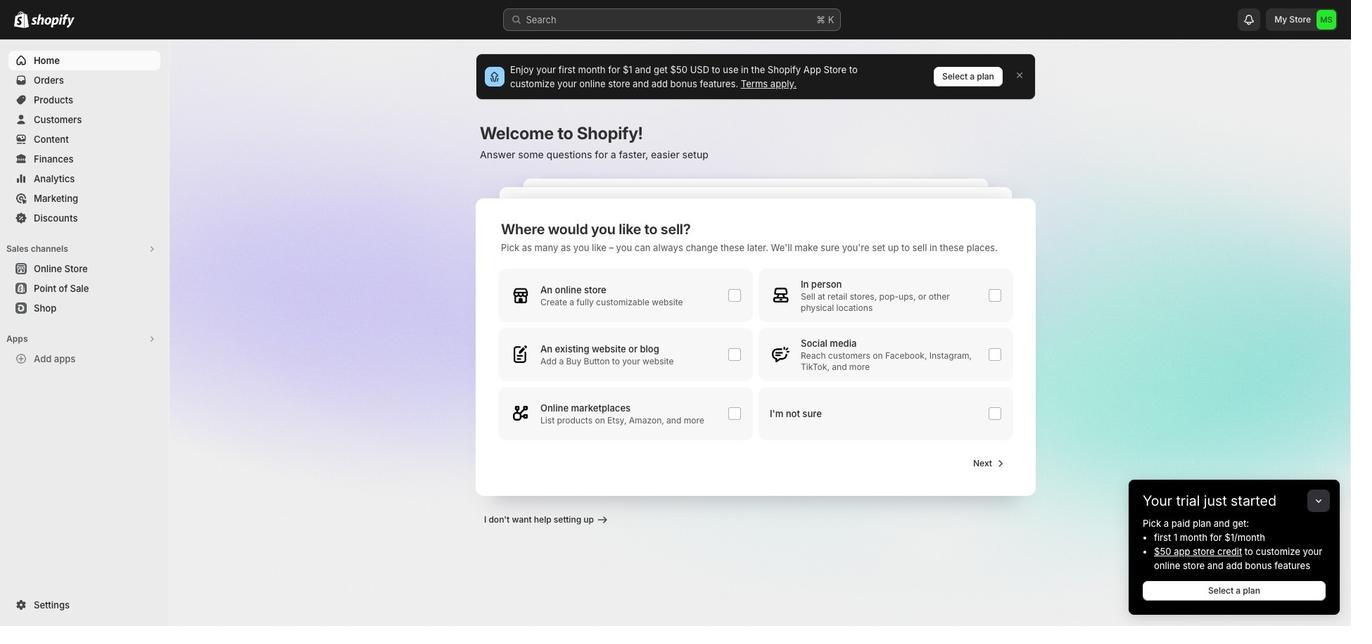 Task type: describe. For each thing, give the bounding box(es) containing it.
shopify image
[[31, 14, 75, 28]]



Task type: locate. For each thing, give the bounding box(es) containing it.
shopify image
[[14, 11, 29, 28]]

my store image
[[1317, 10, 1337, 30]]



